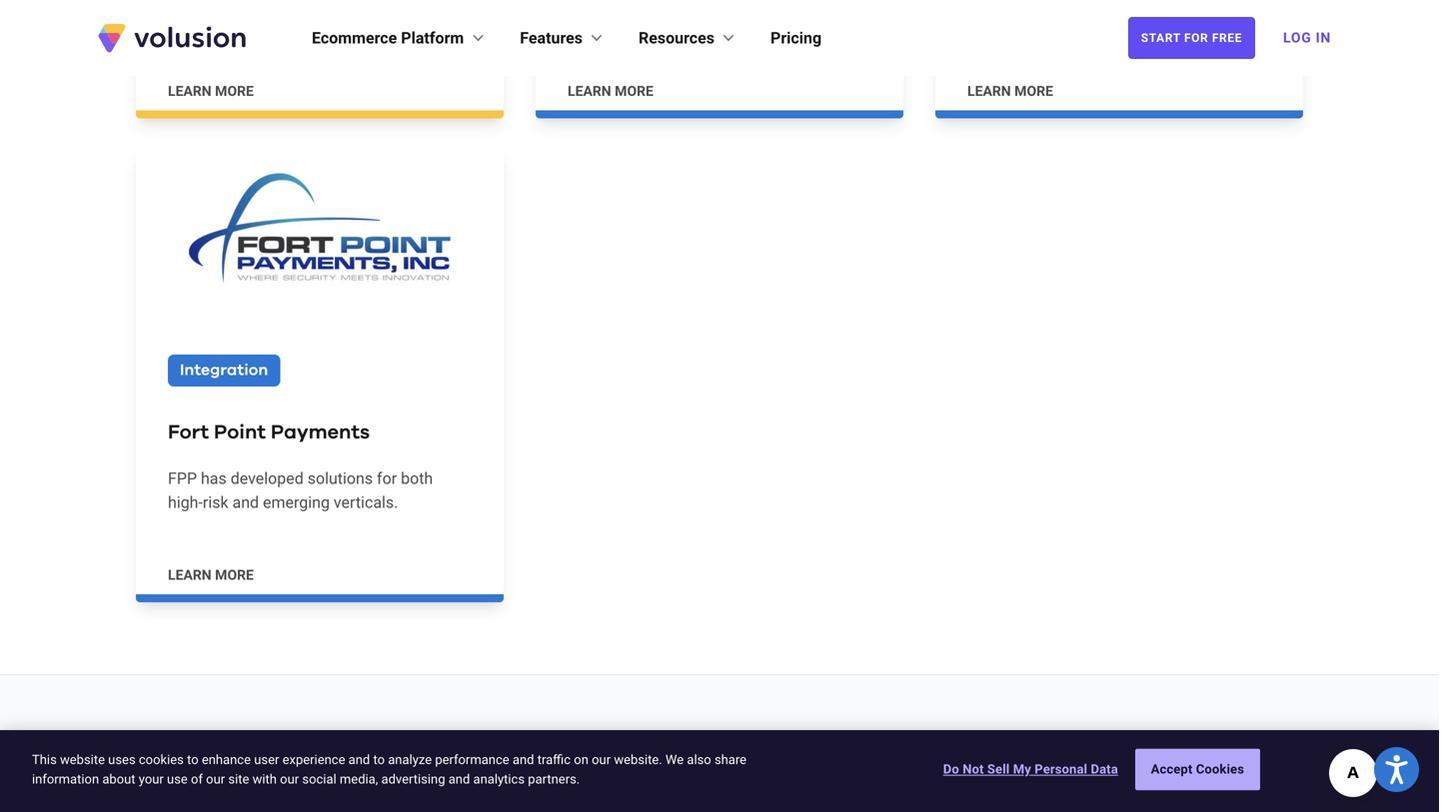 Task type: vqa. For each thing, say whether or not it's contained in the screenshot.
LEARN MORE button
yes



Task type: describe. For each thing, give the bounding box(es) containing it.
fort point payments image
[[136, 150, 504, 307]]

risk
[[203, 493, 228, 512]]

website.
[[614, 753, 662, 768]]

sell
[[987, 762, 1010, 777]]

user
[[254, 753, 279, 768]]

fpp has developed solutions for both high-risk and emerging verticals.
[[168, 469, 433, 512]]

2 to from the left
[[373, 753, 385, 768]]

site
[[168, 781, 192, 797]]

resources button
[[639, 26, 739, 50]]

and up media,
[[348, 753, 370, 768]]

about
[[358, 781, 395, 797]]

advertising
[[381, 772, 445, 787]]

builder
[[195, 781, 238, 797]]

payments
[[271, 423, 370, 443]]

accept cookies
[[1151, 762, 1244, 777]]

features
[[520, 28, 583, 47]]

website
[[60, 753, 105, 768]]

accept
[[1151, 762, 1193, 777]]

performance
[[435, 753, 509, 768]]

open accessibe: accessibility options, statement and help image
[[1386, 755, 1408, 785]]

for
[[1184, 31, 1209, 45]]

and down performance
[[448, 772, 470, 787]]

of
[[191, 772, 203, 787]]

pricing link
[[771, 26, 822, 50]]

integration
[[180, 363, 268, 379]]

experience
[[282, 753, 345, 768]]

media,
[[340, 772, 378, 787]]

not
[[963, 762, 984, 777]]

company
[[358, 734, 426, 753]]

traffic
[[537, 753, 571, 768]]

analytics
[[473, 772, 525, 787]]

information
[[32, 772, 99, 787]]

site builder link
[[168, 779, 310, 799]]

with
[[252, 772, 277, 787]]

ecommerce
[[312, 28, 397, 47]]

point
[[214, 423, 266, 443]]

this
[[32, 753, 57, 768]]

we
[[666, 753, 684, 768]]

1 learn more link from the left
[[536, 0, 903, 118]]

high-
[[168, 493, 203, 512]]

fort point payments
[[168, 423, 370, 443]]

uses
[[108, 753, 136, 768]]

share
[[715, 753, 747, 768]]

and inside fpp has developed solutions for both high-risk and emerging verticals.
[[232, 493, 259, 512]]

both
[[401, 469, 433, 488]]

start for free
[[1141, 31, 1242, 45]]

partners.
[[528, 772, 580, 787]]

this website uses cookies to enhance user experience and to analyze performance and traffic on our website. we also share information about your use of our site with our social media, advertising and analytics partners.
[[32, 753, 747, 787]]

ecommerce platform button
[[312, 26, 488, 50]]

blog link
[[548, 779, 690, 799]]

1 horizontal spatial our
[[280, 772, 299, 787]]

pricing
[[771, 28, 822, 47]]



Task type: locate. For each thing, give the bounding box(es) containing it.
analyze
[[388, 753, 432, 768]]

free
[[1212, 31, 1242, 45]]

data
[[1091, 762, 1118, 777]]

use
[[167, 772, 188, 787]]

1 vertical spatial resources
[[548, 734, 624, 753]]

1 horizontal spatial resources
[[639, 28, 715, 47]]

resources inside resources dropdown button
[[639, 28, 715, 47]]

0 horizontal spatial resources
[[548, 734, 624, 753]]

0 vertical spatial resources
[[639, 28, 715, 47]]

our right the of
[[206, 772, 225, 787]]

start for free link
[[1128, 17, 1255, 59]]

about
[[102, 772, 135, 787]]

0 horizontal spatial to
[[187, 753, 198, 768]]

to up media,
[[373, 753, 385, 768]]

1 horizontal spatial to
[[373, 753, 385, 768]]

2 horizontal spatial our
[[592, 753, 611, 768]]

start
[[1141, 31, 1181, 45]]

your
[[139, 772, 164, 787]]

also
[[687, 753, 711, 768]]

do
[[943, 762, 959, 777]]

about link
[[358, 779, 500, 799]]

and right risk
[[232, 493, 259, 512]]

my
[[1013, 762, 1031, 777]]

cookies
[[139, 753, 184, 768]]

our
[[592, 753, 611, 768], [206, 772, 225, 787], [280, 772, 299, 787]]

and left traffic
[[513, 753, 534, 768]]

learn more button
[[168, 81, 254, 101], [568, 81, 654, 101], [967, 81, 1053, 101], [168, 566, 254, 586]]

verticals.
[[334, 493, 398, 512]]

log in
[[1283, 29, 1331, 46]]

solutions
[[308, 469, 373, 488]]

learn more
[[168, 83, 254, 99], [568, 83, 654, 99], [967, 83, 1053, 99], [168, 567, 254, 584]]

fort
[[168, 423, 209, 443]]

our right with
[[280, 772, 299, 787]]

product
[[168, 734, 225, 753]]

do not sell my personal data button
[[943, 750, 1118, 790]]

for
[[377, 469, 397, 488]]

features button
[[520, 26, 607, 50]]

enhance
[[202, 753, 251, 768]]

to
[[187, 753, 198, 768], [373, 753, 385, 768]]

emerging
[[263, 493, 330, 512]]

our right on
[[592, 753, 611, 768]]

1 to from the left
[[187, 753, 198, 768]]

on
[[574, 753, 589, 768]]

accept cookies button
[[1135, 749, 1260, 791]]

personal
[[1035, 762, 1087, 777]]

cookies
[[1196, 762, 1244, 777]]

and
[[232, 493, 259, 512], [348, 753, 370, 768], [513, 753, 534, 768], [448, 772, 470, 787]]

developed
[[231, 469, 304, 488]]

site builder
[[168, 781, 238, 797]]

2 learn more link from the left
[[935, 0, 1303, 118]]

featured
[[738, 734, 801, 753]]

ecommerce platform
[[312, 28, 464, 47]]

0 horizontal spatial our
[[206, 772, 225, 787]]

platform
[[401, 28, 464, 47]]

log in link
[[1271, 16, 1343, 60]]

1 horizontal spatial learn more link
[[935, 0, 1303, 118]]

social
[[302, 772, 336, 787]]

0 horizontal spatial learn more link
[[536, 0, 903, 118]]

resources
[[639, 28, 715, 47], [548, 734, 624, 753]]

has
[[201, 469, 227, 488]]

log
[[1283, 29, 1312, 46]]

learn
[[168, 83, 212, 99], [568, 83, 611, 99], [967, 83, 1011, 99], [168, 567, 212, 584]]

privacy alert dialog
[[0, 731, 1439, 813]]

to up the of
[[187, 753, 198, 768]]

fpp
[[168, 469, 197, 488]]

learn more link
[[536, 0, 903, 118], [935, 0, 1303, 118]]

blog
[[548, 781, 576, 797]]

do not sell my personal data
[[943, 762, 1118, 777]]

site
[[228, 772, 249, 787]]

more
[[215, 83, 254, 99], [615, 83, 654, 99], [1015, 83, 1053, 99], [215, 567, 254, 584]]

in
[[1316, 29, 1331, 46]]



